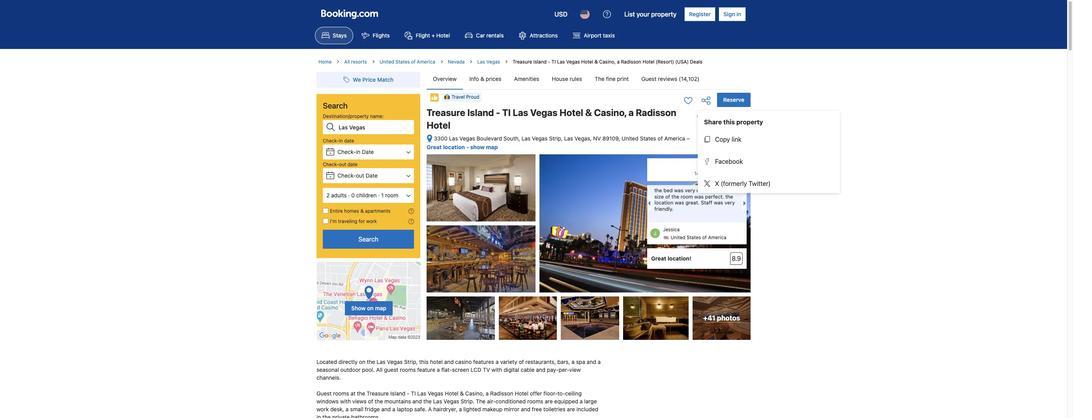 Task type: locate. For each thing, give the bounding box(es) containing it.
match
[[377, 76, 394, 83]]

island inside located directly on the las vegas strip, this hotel and casino features a variety of restaurants, bars, a spa and a seasonal outdoor pool. all guest rooms feature a flat-screen lcd tv with digital cable and pay-per-view channels. guest rooms at the treasure island - ti las vegas hotel & casino, a radisson hotel offer floor-to-ceiling windows with views of the mountains and the las vegas strip. the air-conditioned rooms are equipped a large work desk, a small fridge and a laptop safe. a hairdryer, a lighted makeup mirror and free toiletries are included in the private bath
[[390, 390, 406, 397]]

1 vertical spatial rooms
[[333, 390, 349, 397]]

included
[[577, 406, 599, 413]]

las up safe.
[[417, 390, 426, 397]]

0 vertical spatial united states of america
[[380, 59, 435, 65]]

2
[[326, 192, 330, 199]]

location down 3300
[[443, 144, 465, 150]]

to-
[[558, 390, 565, 397]]

0 horizontal spatial are
[[545, 398, 553, 405]]

las inside treasure island - ti las vegas hotel & casino, a radisson hotel
[[513, 107, 528, 118]]

1 horizontal spatial reviews
[[710, 171, 727, 177]]

digital
[[504, 366, 519, 373]]

casino, up 89109,
[[594, 107, 627, 118]]

0 vertical spatial on
[[367, 305, 374, 311]]

show on map button
[[317, 261, 421, 341], [345, 301, 393, 315]]

amenities
[[514, 75, 539, 82]]

date for check-out date
[[348, 161, 358, 167]]

very left next icon
[[725, 199, 735, 206]]

0 horizontal spatial property
[[651, 11, 677, 18]]

1 vertical spatial island
[[467, 107, 494, 118]]

united right 89109,
[[622, 135, 639, 142]]

of inside "link"
[[411, 59, 416, 65]]

check- for check-in date
[[323, 138, 339, 144]]

1 vertical spatial america
[[665, 135, 685, 142]]

+
[[432, 32, 435, 39], [329, 151, 332, 155], [329, 174, 332, 179]]

Where are you going? field
[[336, 120, 414, 134]]

in for check-in date
[[339, 138, 343, 144]]

guest inside guest reviews (14,102) link
[[642, 75, 657, 82]]

entire homes & apartments
[[330, 208, 391, 214]]

vegas up 3300 las vegas boulevard south, las vegas strip, las vegas, nv 89109, united states of america – great location - show map
[[530, 107, 558, 118]]

& up the fine print
[[595, 59, 598, 65]]

date up check-out date
[[348, 161, 358, 167]]

vegas up great location - show map button
[[460, 135, 475, 142]]

strip, down treasure island - ti las vegas hotel & casino, a radisson hotel
[[549, 135, 563, 142]]

1 vertical spatial location
[[655, 199, 674, 206]]

of right 'size' at the top of page
[[666, 193, 670, 200]]

great
[[427, 144, 442, 150], [651, 255, 667, 262]]

+ right flight
[[432, 32, 435, 39]]

+ down check-out date
[[329, 174, 332, 179]]

if you select this option, we'll show you popular business travel features like breakfast, wifi and free parking. image
[[409, 219, 414, 224]]

island inside treasure island - ti las vegas hotel & casino, a radisson hotel
[[467, 107, 494, 118]]

+ inside flight + hotel link
[[432, 32, 435, 39]]

1 horizontal spatial guest
[[642, 75, 657, 82]]

ti up safe.
[[411, 390, 416, 397]]

1 vertical spatial property
[[737, 118, 763, 126]]

in down 'windows'
[[317, 414, 321, 418]]

0 vertical spatial radisson
[[621, 59, 641, 65]]

united inside 3300 las vegas boulevard south, las vegas strip, las vegas, nv 89109, united states of america – great location - show map
[[622, 135, 639, 142]]

2 vertical spatial united
[[671, 235, 686, 240]]

1 vertical spatial work
[[317, 406, 329, 413]]

work down 'windows'
[[317, 406, 329, 413]]

variety
[[500, 359, 517, 365]]

airport taxis
[[584, 32, 615, 39]]

1 horizontal spatial room
[[681, 193, 693, 200]]

2 vertical spatial ti
[[411, 390, 416, 397]]

treasure
[[513, 59, 532, 65], [427, 107, 465, 118], [367, 390, 389, 397]]

0 vertical spatial all
[[344, 59, 350, 65]]

0 vertical spatial great
[[427, 144, 442, 150]]

america
[[417, 59, 435, 65], [665, 135, 685, 142], [708, 235, 727, 240]]

+ down check-in date
[[329, 151, 332, 155]]

on right show
[[367, 305, 374, 311]]

map inside 3300 las vegas boulevard south, las vegas strip, las vegas, nv 89109, united states of america – great location - show map
[[486, 144, 498, 150]]

united states of america up location!
[[671, 235, 727, 240]]

copy link button
[[698, 130, 840, 149]]

0 vertical spatial the
[[595, 75, 605, 82]]

was right staff
[[714, 199, 723, 206]]

3300
[[434, 135, 448, 142]]

casino, inside located directly on the las vegas strip, this hotel and casino features a variety of restaurants, bars, a spa and a seasonal outdoor pool. all guest rooms feature a flat-screen lcd tv with digital cable and pay-per-view channels. guest rooms at the treasure island - ti las vegas hotel & casino, a radisson hotel offer floor-to-ceiling windows with views of the mountains and the las vegas strip. the air-conditioned rooms are equipped a large work desk, a small fridge and a laptop safe. a hairdryer, a lighted makeup mirror and free toiletries are included in the private bath
[[465, 390, 484, 397]]

0 horizontal spatial strip,
[[404, 359, 418, 365]]

this up feature
[[419, 359, 429, 365]]

1 vertical spatial states
[[640, 135, 656, 142]]

taxis
[[603, 32, 615, 39]]

& right info
[[481, 75, 484, 82]]

show
[[470, 144, 485, 150]]

0 horizontal spatial all
[[344, 59, 350, 65]]

search section
[[313, 66, 424, 341]]

hairdryer,
[[433, 406, 458, 413]]

1 horizontal spatial island
[[467, 107, 494, 118]]

search down the for at bottom
[[359, 236, 379, 243]]

united up 'match'
[[380, 59, 394, 65]]

map
[[486, 144, 498, 150], [375, 305, 386, 311]]

share
[[704, 118, 722, 126]]

1 vertical spatial map
[[375, 305, 386, 311]]

+41
[[703, 314, 716, 322]]

0 horizontal spatial on
[[359, 359, 366, 365]]

register link
[[685, 7, 716, 21]]

& inside "link"
[[481, 75, 484, 82]]

private
[[332, 414, 350, 418]]

1 horizontal spatial all
[[376, 366, 383, 373]]

check-out date
[[338, 172, 378, 179]]

radisson down guest reviews (14,102) link at the right of page
[[636, 107, 677, 118]]

0 vertical spatial are
[[545, 398, 553, 405]]

rooms down offer
[[527, 398, 543, 405]]

of left –
[[658, 135, 663, 142]]

nevada
[[448, 59, 465, 65]]

room right 1
[[385, 192, 398, 199]]

2 horizontal spatial rooms
[[527, 398, 543, 405]]

1 horizontal spatial location
[[655, 199, 674, 206]]

america up overview
[[417, 59, 435, 65]]

1 vertical spatial united
[[622, 135, 639, 142]]

the left bed
[[655, 187, 662, 193]]

date for check-in date
[[344, 138, 354, 144]]

2 vertical spatial the
[[476, 398, 486, 405]]

0 vertical spatial very
[[685, 187, 695, 193]]

2 vertical spatial island
[[390, 390, 406, 397]]

x
[[715, 180, 719, 187]]

copy link
[[715, 136, 742, 143]]

1 vertical spatial reviews
[[710, 171, 727, 177]]

in for sign in
[[737, 11, 741, 17]]

free
[[532, 406, 542, 413]]

1 vertical spatial on
[[359, 359, 366, 365]]

1 horizontal spatial treasure
[[427, 107, 465, 118]]

0 horizontal spatial this
[[419, 359, 429, 365]]

friendly.
[[655, 206, 674, 212]]

reviews down (resort)
[[658, 75, 678, 82]]

0 vertical spatial with
[[492, 366, 502, 373]]

island
[[534, 59, 547, 65], [467, 107, 494, 118], [390, 390, 406, 397]]

very
[[685, 187, 695, 193], [725, 199, 735, 206]]

0 horizontal spatial reviews
[[658, 75, 678, 82]]

ti for treasure island - ti las vegas hotel & casino, a radisson hotel
[[502, 107, 511, 118]]

0 vertical spatial +
[[432, 32, 435, 39]]

0 horizontal spatial america
[[417, 59, 435, 65]]

share this property
[[704, 118, 763, 126]]

1 horizontal spatial with
[[492, 366, 502, 373]]

0 horizontal spatial ti
[[411, 390, 416, 397]]

a inside treasure island - ti las vegas hotel & casino, a radisson hotel
[[629, 107, 634, 118]]

out down check-in date
[[339, 161, 346, 167]]

traveling
[[338, 218, 357, 224]]

all right pool.
[[376, 366, 383, 373]]

check- for check-out date
[[323, 161, 339, 167]]

a right spa
[[598, 359, 601, 365]]

0 horizontal spatial united states of america
[[380, 59, 435, 65]]

0 horizontal spatial out
[[339, 161, 346, 167]]

booking.com image
[[321, 9, 378, 19]]

0 vertical spatial casino,
[[599, 59, 616, 65]]

property right your
[[651, 11, 677, 18]]

with down at
[[340, 398, 351, 405]]

vegas up prices
[[487, 59, 500, 65]]

2 horizontal spatial treasure
[[513, 59, 532, 65]]

nevada link
[[448, 58, 465, 66]]

0 vertical spatial united
[[380, 59, 394, 65]]

united inside "link"
[[380, 59, 394, 65]]

hotel up conditioned
[[515, 390, 529, 397]]

strip,
[[549, 135, 563, 142], [404, 359, 418, 365]]

2 vertical spatial treasure
[[367, 390, 389, 397]]

list your property
[[625, 11, 677, 18]]

+41 photos
[[703, 314, 740, 322]]

the down (formerly
[[729, 187, 738, 193]]

flight + hotel link
[[398, 27, 457, 44]]

island down proud
[[467, 107, 494, 118]]

flights
[[373, 32, 390, 39]]

las up hairdryer,
[[433, 398, 442, 405]]

radisson inside located directly on the las vegas strip, this hotel and casino features a variety of restaurants, bars, a spa and a seasonal outdoor pool. all guest rooms feature a flat-screen lcd tv with digital cable and pay-per-view channels. guest rooms at the treasure island - ti las vegas hotel & casino, a radisson hotel offer floor-to-ceiling windows with views of the mountains and the las vegas strip. the air-conditioned rooms are equipped a large work desk, a small fridge and a laptop safe. a hairdryer, a lighted makeup mirror and free toiletries are included in the private bath
[[490, 390, 514, 397]]

very up great.
[[685, 187, 695, 193]]

great inside 3300 las vegas boulevard south, las vegas strip, las vegas, nv 89109, united states of america – great location - show map
[[427, 144, 442, 150]]

0
[[351, 192, 355, 199]]

reviews
[[658, 75, 678, 82], [710, 171, 727, 177]]

1 horizontal spatial map
[[486, 144, 498, 150]]

1 vertical spatial ti
[[502, 107, 511, 118]]

of down flight + hotel link
[[411, 59, 416, 65]]

1 vertical spatial are
[[567, 406, 575, 413]]

america left –
[[665, 135, 685, 142]]

1 vertical spatial search
[[359, 236, 379, 243]]

ti inside treasure island - ti las vegas hotel & casino, a radisson hotel
[[502, 107, 511, 118]]

1 vertical spatial very
[[725, 199, 735, 206]]

&
[[595, 59, 598, 65], [481, 75, 484, 82], [585, 107, 592, 118], [361, 208, 364, 214], [460, 390, 464, 397]]

the up a at bottom
[[424, 398, 432, 405]]

facebook
[[715, 158, 743, 165]]

0 vertical spatial work
[[366, 218, 377, 224]]

casino
[[455, 359, 472, 365]]

2 horizontal spatial states
[[687, 235, 701, 240]]

0 vertical spatial america
[[417, 59, 435, 65]]

las left vegas,
[[564, 135, 573, 142]]

island up 'amenities'
[[534, 59, 547, 65]]

0 vertical spatial out
[[339, 161, 346, 167]]

- inside treasure island - ti las vegas hotel & casino, a radisson hotel
[[496, 107, 500, 118]]

radisson up print
[[621, 59, 641, 65]]

room right bed
[[681, 193, 693, 200]]

0 vertical spatial guest
[[642, 75, 657, 82]]

(formerly
[[721, 180, 747, 187]]

casino, up fine
[[599, 59, 616, 65]]

usd button
[[550, 5, 572, 24]]

great location!
[[651, 255, 692, 262]]

we'll show you stays where you can have the entire place to yourself image
[[409, 208, 414, 214]]

1 horizontal spatial the
[[595, 75, 605, 82]]

guest inside located directly on the las vegas strip, this hotel and casino features a variety of restaurants, bars, a spa and a seasonal outdoor pool. all guest rooms feature a flat-screen lcd tv with digital cable and pay-per-view channels. guest rooms at the treasure island - ti las vegas hotel & casino, a radisson hotel offer floor-to-ceiling windows with views of the mountains and the las vegas strip. the air-conditioned rooms are equipped a large work desk, a small fridge and a laptop safe. a hairdryer, a lighted makeup mirror and free toiletries are included in the private bath
[[317, 390, 332, 397]]

map right show
[[375, 305, 386, 311]]

- inside located directly on the las vegas strip, this hotel and casino features a variety of restaurants, bars, a spa and a seasonal outdoor pool. all guest rooms feature a flat-screen lcd tv with digital cable and pay-per-view channels. guest rooms at the treasure island - ti las vegas hotel & casino, a radisson hotel offer floor-to-ceiling windows with views of the mountains and the las vegas strip. the air-conditioned rooms are equipped a large work desk, a small fridge and a laptop safe. a hairdryer, a lighted makeup mirror and free toiletries are included in the private bath
[[407, 390, 410, 397]]

1 vertical spatial united states of america
[[671, 235, 727, 240]]

property
[[651, 11, 677, 18], [737, 118, 763, 126]]

print
[[617, 75, 629, 82]]

0 horizontal spatial search
[[323, 101, 348, 110]]

guest up 'windows'
[[317, 390, 332, 397]]

1 horizontal spatial great
[[651, 255, 667, 262]]

-
[[548, 59, 550, 65], [496, 107, 500, 118], [466, 144, 469, 150], [407, 390, 410, 397]]

0 horizontal spatial guest
[[317, 390, 332, 397]]

guest reviews (14,102) link
[[635, 69, 706, 89]]

& inside located directly on the las vegas strip, this hotel and casino features a variety of restaurants, bars, a spa and a seasonal outdoor pool. all guest rooms feature a flat-screen lcd tv with digital cable and pay-per-view channels. guest rooms at the treasure island - ti las vegas hotel & casino, a radisson hotel offer floor-to-ceiling windows with views of the mountains and the las vegas strip. the air-conditioned rooms are equipped a large work desk, a small fridge and a laptop safe. a hairdryer, a lighted makeup mirror and free toiletries are included in the private bath
[[460, 390, 464, 397]]

- inside 3300 las vegas boulevard south, las vegas strip, las vegas, nv 89109, united states of america – great location - show map
[[466, 144, 469, 150]]

amenities link
[[508, 69, 546, 89]]

0 horizontal spatial very
[[685, 187, 695, 193]]

0 vertical spatial states
[[396, 59, 410, 65]]

1 vertical spatial guest
[[317, 390, 332, 397]]

treasure up 'amenities'
[[513, 59, 532, 65]]

great left location!
[[651, 255, 667, 262]]

casino, inside treasure island - ti las vegas hotel & casino, a radisson hotel
[[594, 107, 627, 118]]

the fine print link
[[589, 69, 635, 89]]

& up vegas,
[[585, 107, 592, 118]]

search up destination/property
[[323, 101, 348, 110]]

in right sign
[[737, 11, 741, 17]]

valign  initial image
[[430, 93, 439, 102]]

· left 1
[[378, 192, 380, 199]]

flight + hotel
[[416, 32, 450, 39]]

- up 'boulevard'
[[496, 107, 500, 118]]

1 vertical spatial date
[[348, 161, 358, 167]]

a up 'air-'
[[486, 390, 489, 397]]

1 vertical spatial date
[[366, 172, 378, 179]]

this
[[724, 118, 735, 126], [419, 359, 429, 365]]

hotel
[[437, 32, 450, 39], [581, 59, 593, 65], [643, 59, 655, 65], [560, 107, 583, 118], [427, 120, 451, 131], [445, 390, 459, 397], [515, 390, 529, 397]]

(14,102)
[[679, 75, 700, 82]]

vegas inside treasure island - ti las vegas hotel & casino, a radisson hotel
[[530, 107, 558, 118]]

laptop
[[397, 406, 413, 413]]

are down floor-
[[545, 398, 553, 405]]

1 vertical spatial all
[[376, 366, 383, 373]]

2 horizontal spatial united
[[671, 235, 686, 240]]

room
[[385, 192, 398, 199], [681, 193, 693, 200]]

0 horizontal spatial location
[[443, 144, 465, 150]]

and right 'fridge'
[[381, 406, 391, 413]]

treasure up 'fridge'
[[367, 390, 389, 397]]

great down click to open map view icon
[[427, 144, 442, 150]]

rooms right guest
[[400, 366, 416, 373]]

1 horizontal spatial property
[[737, 118, 763, 126]]

property up link
[[737, 118, 763, 126]]

0 vertical spatial island
[[534, 59, 547, 65]]

0 vertical spatial location
[[443, 144, 465, 150]]

0 vertical spatial search
[[323, 101, 348, 110]]

0 horizontal spatial treasure
[[367, 390, 389, 397]]

vegas up guest
[[387, 359, 403, 365]]

rentals
[[487, 32, 504, 39]]

1 horizontal spatial united
[[622, 135, 639, 142]]

conditioned
[[496, 398, 526, 405]]

1 horizontal spatial states
[[640, 135, 656, 142]]

treasure down valign  initial image
[[427, 107, 465, 118]]

rooms left at
[[333, 390, 349, 397]]

the left 'air-'
[[476, 398, 486, 405]]

1 horizontal spatial are
[[567, 406, 575, 413]]

2 vertical spatial radisson
[[490, 390, 514, 397]]

all inside "all resorts" link
[[344, 59, 350, 65]]

treasure for treasure island - ti las vegas hotel & casino, a radisson hotel
[[427, 107, 465, 118]]

scored 8.9 element
[[730, 252, 743, 265]]

search
[[323, 101, 348, 110], [359, 236, 379, 243]]

out up "2 adults · 0 children · 1 room"
[[356, 172, 364, 179]]

las vegas
[[477, 59, 500, 65]]

1 horizontal spatial rooms
[[400, 366, 416, 373]]

we
[[353, 76, 361, 83]]

0 vertical spatial ti
[[552, 59, 556, 65]]

spa
[[576, 359, 585, 365]]

las up guest
[[377, 359, 386, 365]]

1 horizontal spatial search
[[359, 236, 379, 243]]

2 horizontal spatial ti
[[552, 59, 556, 65]]

0 vertical spatial treasure
[[513, 59, 532, 65]]

1 · from the left
[[348, 192, 350, 199]]

2 vertical spatial +
[[329, 174, 332, 179]]

check- for check-in date
[[338, 148, 356, 155]]

date down where are you going? field
[[362, 148, 374, 155]]

1 vertical spatial out
[[356, 172, 364, 179]]

1 horizontal spatial this
[[724, 118, 735, 126]]

and
[[444, 359, 454, 365], [587, 359, 596, 365], [536, 366, 546, 373], [413, 398, 422, 405], [381, 406, 391, 413], [521, 406, 531, 413]]

1 vertical spatial this
[[419, 359, 429, 365]]

show on map
[[351, 305, 386, 311]]

mirror
[[504, 406, 520, 413]]

i'm
[[330, 218, 337, 224]]

1 vertical spatial treasure
[[427, 107, 465, 118]]

reviews up x
[[710, 171, 727, 177]]

radisson inside treasure island - ti las vegas hotel & casino, a radisson hotel
[[636, 107, 677, 118]]

treasure inside treasure island - ti las vegas hotel & casino, a radisson hotel
[[427, 107, 465, 118]]

house rules link
[[546, 69, 589, 89]]

& up strip.
[[460, 390, 464, 397]]

vegas down treasure island - ti las vegas hotel & casino, a radisson hotel
[[532, 135, 548, 142]]

states inside 3300 las vegas boulevard south, las vegas strip, las vegas, nv 89109, united states of america – great location - show map
[[640, 135, 656, 142]]

1 horizontal spatial united states of america
[[671, 235, 727, 240]]

in up check-out date
[[356, 148, 360, 155]]

1 vertical spatial strip,
[[404, 359, 418, 365]]

0 horizontal spatial the
[[476, 398, 486, 405]]

with right 'tv' on the left bottom of page
[[492, 366, 502, 373]]

· left 0
[[348, 192, 350, 199]]

on up pool.
[[359, 359, 366, 365]]

stays link
[[315, 27, 354, 44]]

work inside search section
[[366, 218, 377, 224]]

las right south,
[[522, 135, 531, 142]]

views
[[352, 398, 367, 405]]

0 horizontal spatial united
[[380, 59, 394, 65]]

(resort)
[[656, 59, 674, 65]]

prices
[[486, 75, 502, 82]]

check-
[[323, 138, 339, 144], [338, 148, 356, 155], [323, 161, 339, 167], [338, 172, 356, 179]]

radisson for treasure island - ti las vegas hotel & casino, a radisson hotel
[[636, 107, 677, 118]]

1 horizontal spatial strip,
[[549, 135, 563, 142]]

attractions
[[530, 32, 558, 39]]

1 horizontal spatial work
[[366, 218, 377, 224]]

and up safe.
[[413, 398, 422, 405]]

america inside "link"
[[417, 59, 435, 65]]

1 horizontal spatial ·
[[378, 192, 380, 199]]

on inside located directly on the las vegas strip, this hotel and casino features a variety of restaurants, bars, a spa and a seasonal outdoor pool. all guest rooms feature a flat-screen lcd tv with digital cable and pay-per-view channels. guest rooms at the treasure island - ti las vegas hotel & casino, a radisson hotel offer floor-to-ceiling windows with views of the mountains and the las vegas strip. the air-conditioned rooms are equipped a large work desk, a small fridge and a laptop safe. a hairdryer, a lighted makeup mirror and free toiletries are included in the private bath
[[359, 359, 366, 365]]

vegas up a at bottom
[[428, 390, 443, 397]]

date for check-out date
[[366, 172, 378, 179]]

room inside button
[[385, 192, 398, 199]]

1 horizontal spatial ti
[[502, 107, 511, 118]]



Task type: describe. For each thing, give the bounding box(es) containing it.
feature
[[417, 366, 435, 373]]

screen
[[452, 366, 469, 373]]

show
[[351, 305, 366, 311]]

a left large
[[580, 398, 583, 405]]

0 vertical spatial this
[[724, 118, 735, 126]]

name:
[[370, 113, 384, 119]]

& inside search section
[[361, 208, 364, 214]]

& inside treasure island - ti las vegas hotel & casino, a radisson hotel
[[585, 107, 592, 118]]

casino, for treasure island - ti las vegas hotel & casino, a radisson hotel (resort) (usa) deals
[[599, 59, 616, 65]]

1 horizontal spatial very
[[725, 199, 735, 206]]

sign in
[[724, 11, 741, 17]]

next image
[[744, 201, 749, 206]]

check-in date
[[323, 138, 354, 144]]

strip, inside 3300 las vegas boulevard south, las vegas strip, las vegas, nv 89109, united states of america – great location - show map
[[549, 135, 563, 142]]

the down (formerly
[[726, 193, 733, 200]]

south,
[[504, 135, 520, 142]]

–
[[687, 135, 690, 142]]

and left "free" on the bottom of page
[[521, 406, 531, 413]]

great location - show map button
[[427, 144, 498, 150]]

+41 photos link
[[693, 297, 751, 340]]

0 vertical spatial rooms
[[400, 366, 416, 373]]

of up 'fridge'
[[368, 398, 373, 405]]

windows
[[317, 398, 339, 405]]

proud
[[466, 94, 480, 100]]

outdoor
[[341, 366, 361, 373]]

ti inside located directly on the las vegas strip, this hotel and casino features a variety of restaurants, bars, a spa and a seasonal outdoor pool. all guest rooms feature a flat-screen lcd tv with digital cable and pay-per-view channels. guest rooms at the treasure island - ti las vegas hotel & casino, a radisson hotel offer floor-to-ceiling windows with views of the mountains and the las vegas strip. the air-conditioned rooms are equipped a large work desk, a small fridge and a laptop safe. a hairdryer, a lighted makeup mirror and free toiletries are included in the private bath
[[411, 390, 416, 397]]

makeup
[[483, 406, 503, 413]]

was right bed
[[674, 187, 684, 193]]

the inside located directly on the las vegas strip, this hotel and casino features a variety of restaurants, bars, a spa and a seasonal outdoor pool. all guest rooms feature a flat-screen lcd tv with digital cable and pay-per-view channels. guest rooms at the treasure island - ti las vegas hotel & casino, a radisson hotel offer floor-to-ceiling windows with views of the mountains and the las vegas strip. the air-conditioned rooms are equipped a large work desk, a small fridge and a laptop safe. a hairdryer, a lighted makeup mirror and free toiletries are included in the private bath
[[476, 398, 486, 405]]

work inside located directly on the las vegas strip, this hotel and casino features a variety of restaurants, bars, a spa and a seasonal outdoor pool. all guest rooms feature a flat-screen lcd tv with digital cable and pay-per-view channels. guest rooms at the treasure island - ti las vegas hotel & casino, a radisson hotel offer floor-to-ceiling windows with views of the mountains and the las vegas strip. the air-conditioned rooms are equipped a large work desk, a small fridge and a laptop safe. a hairdryer, a lighted makeup mirror and free toiletries are included in the private bath
[[317, 406, 329, 413]]

a left spa
[[572, 359, 575, 365]]

a up the private
[[346, 406, 349, 413]]

2 · from the left
[[378, 192, 380, 199]]

large
[[584, 398, 597, 405]]

good
[[711, 163, 727, 171]]

home link
[[319, 58, 332, 66]]

car
[[476, 32, 485, 39]]

2 adults · 0 children · 1 room
[[326, 192, 398, 199]]

facebook button
[[698, 152, 840, 171]]

sign in link
[[719, 7, 746, 21]]

flat-
[[441, 366, 452, 373]]

treasure island - ti las vegas hotel & casino, a radisson hotel
[[427, 107, 677, 131]]

and right spa
[[587, 359, 596, 365]]

hotel up rules
[[581, 59, 593, 65]]

rated good element
[[651, 162, 727, 172]]

a down hotel
[[437, 366, 440, 373]]

check- for check-out date
[[338, 172, 356, 179]]

mountains
[[385, 398, 411, 405]]

comfortable.
[[697, 187, 727, 193]]

all resorts link
[[344, 58, 367, 66]]

a up print
[[617, 59, 620, 65]]

equipped
[[554, 398, 578, 405]]

info & prices link
[[463, 69, 508, 89]]

out for date
[[356, 172, 364, 179]]

click to open map view image
[[427, 134, 433, 143]]

location inside 3300 las vegas boulevard south, las vegas strip, las vegas, nv 89109, united states of america – great location - show map
[[443, 144, 465, 150]]

stays
[[333, 32, 347, 39]]

las up house
[[557, 59, 565, 65]]

destination/property
[[323, 113, 369, 119]]

the down desk,
[[323, 414, 331, 418]]

treasure for treasure island - ti las vegas hotel & casino, a radisson hotel (resort) (usa) deals
[[513, 59, 532, 65]]

out for date
[[339, 161, 346, 167]]

property for share this property
[[737, 118, 763, 126]]

lighted
[[464, 406, 481, 413]]

car rentals
[[476, 32, 504, 39]]

per-
[[559, 366, 570, 373]]

las up info & prices
[[477, 59, 485, 65]]

hotel up vegas,
[[560, 107, 583, 118]]

vegas up hairdryer,
[[444, 398, 459, 405]]

property for list your property
[[651, 11, 677, 18]]

treasure island - ti las vegas hotel & casino, a radisson hotel (resort) (usa) deals
[[513, 59, 703, 65]]

the up pool.
[[367, 359, 375, 365]]

las vegas link
[[477, 58, 500, 66]]

nv
[[593, 135, 601, 142]]

a
[[428, 406, 432, 413]]

89109,
[[603, 135, 620, 142]]

reserve
[[724, 96, 745, 103]]

guest reviews (14,102)
[[642, 75, 700, 82]]

room inside the bed was very comfortable. the size of the room was perfect. the location was great.  staff was very friendly.
[[681, 193, 693, 200]]

2 horizontal spatial america
[[708, 235, 727, 240]]

check-in date
[[338, 148, 374, 155]]

apartments
[[365, 208, 391, 214]]

pay-
[[547, 366, 559, 373]]

overview
[[433, 75, 457, 82]]

search inside button
[[359, 236, 379, 243]]

children
[[356, 192, 377, 199]]

states inside the united states of america "link"
[[396, 59, 410, 65]]

the inside the bed was very comfortable. the size of the room was perfect. the location was great.  staff was very friendly.
[[729, 187, 738, 193]]

cable
[[521, 366, 535, 373]]

adults
[[331, 192, 347, 199]]

the up 'fridge'
[[375, 398, 383, 405]]

0 vertical spatial reviews
[[658, 75, 678, 82]]

of down staff
[[703, 235, 707, 240]]

strip.
[[461, 398, 474, 405]]

if you select this option, we'll show you popular business travel features like breakfast, wifi and free parking. image
[[409, 219, 414, 224]]

house rules
[[552, 75, 582, 82]]

location inside the bed was very comfortable. the size of the room was perfect. the location was great.  staff was very friendly.
[[655, 199, 674, 206]]

fridge
[[365, 406, 380, 413]]

size
[[655, 193, 664, 200]]

of inside 3300 las vegas boulevard south, las vegas strip, las vegas, nv 89109, united states of america – great location - show map
[[658, 135, 663, 142]]

desk,
[[330, 406, 344, 413]]

floor-
[[544, 390, 558, 397]]

flights link
[[355, 27, 397, 44]]

strip, inside located directly on the las vegas strip, this hotel and casino features a variety of restaurants, bars, a spa and a seasonal outdoor pool. all guest rooms feature a flat-screen lcd tv with digital cable and pay-per-view channels. guest rooms at the treasure island - ti las vegas hotel & casino, a radisson hotel offer floor-to-ceiling windows with views of the mountains and the las vegas strip. the air-conditioned rooms are equipped a large work desk, a small fridge and a laptop safe. a hairdryer, a lighted makeup mirror and free toiletries are included in the private bath
[[404, 359, 418, 365]]

safe.
[[415, 406, 427, 413]]

all inside located directly on the las vegas strip, this hotel and casino features a variety of restaurants, bars, a spa and a seasonal outdoor pool. all guest rooms feature a flat-screen lcd tv with digital cable and pay-per-view channels. guest rooms at the treasure island - ti las vegas hotel & casino, a radisson hotel offer floor-to-ceiling windows with views of the mountains and the las vegas strip. the air-conditioned rooms are equipped a large work desk, a small fridge and a laptop safe. a hairdryer, a lighted makeup mirror and free toiletries are included in the private bath
[[376, 366, 383, 373]]

the up views
[[357, 390, 365, 397]]

a left variety
[[496, 359, 499, 365]]

x (formerly twitter)
[[715, 180, 771, 187]]

2 vertical spatial states
[[687, 235, 701, 240]]

in for check-in date
[[356, 148, 360, 155]]

0 horizontal spatial with
[[340, 398, 351, 405]]

map inside search section
[[375, 305, 386, 311]]

on inside search section
[[367, 305, 374, 311]]

a down strip.
[[459, 406, 462, 413]]

price
[[363, 76, 376, 83]]

list your property link
[[620, 5, 682, 24]]

island for treasure island - ti las vegas hotel & casino, a radisson hotel (resort) (usa) deals
[[534, 59, 547, 65]]

staff
[[701, 199, 713, 206]]

hotel left (resort)
[[643, 59, 655, 65]]

was left perfect. at the right top
[[695, 193, 704, 200]]

link
[[732, 136, 742, 143]]

we price match
[[353, 76, 394, 83]]

date for check-in date
[[362, 148, 374, 155]]

offer
[[530, 390, 542, 397]]

(usa)
[[676, 59, 689, 65]]

+ for check-out date
[[329, 174, 332, 179]]

treasure inside located directly on the las vegas strip, this hotel and casino features a variety of restaurants, bars, a spa and a seasonal outdoor pool. all guest rooms feature a flat-screen lcd tv with digital cable and pay-per-view channels. guest rooms at the treasure island - ti las vegas hotel & casino, a radisson hotel offer floor-to-ceiling windows with views of the mountains and the las vegas strip. the air-conditioned rooms are equipped a large work desk, a small fridge and a laptop safe. a hairdryer, a lighted makeup mirror and free toiletries are included in the private bath
[[367, 390, 389, 397]]

0 horizontal spatial rooms
[[333, 390, 349, 397]]

attractions link
[[512, 27, 565, 44]]

search button
[[323, 230, 414, 249]]

was left great.
[[675, 199, 684, 206]]

of up "cable"
[[519, 359, 524, 365]]

hotel up hairdryer,
[[445, 390, 459, 397]]

boulevard
[[477, 135, 502, 142]]

+ for check-in date
[[329, 151, 332, 155]]

america inside 3300 las vegas boulevard south, las vegas strip, las vegas, nv 89109, united states of america – great location - show map
[[665, 135, 685, 142]]

good 14,102 reviews
[[695, 163, 727, 177]]

air-
[[487, 398, 496, 405]]

island for treasure island - ti las vegas hotel & casino, a radisson hotel
[[467, 107, 494, 118]]

ti for treasure island - ti las vegas hotel & casino, a radisson hotel (resort) (usa) deals
[[552, 59, 556, 65]]

in inside located directly on the las vegas strip, this hotel and casino features a variety of restaurants, bars, a spa and a seasonal outdoor pool. all guest rooms feature a flat-screen lcd tv with digital cable and pay-per-view channels. guest rooms at the treasure island - ti las vegas hotel & casino, a radisson hotel offer floor-to-ceiling windows with views of the mountains and the las vegas strip. the air-conditioned rooms are equipped a large work desk, a small fridge and a laptop safe. a hairdryer, a lighted makeup mirror and free toiletries are included in the private bath
[[317, 414, 321, 418]]

seasonal
[[317, 366, 339, 373]]

of inside the bed was very comfortable. the size of the room was perfect. the location was great.  staff was very friendly.
[[666, 193, 670, 200]]

and up 'flat-'
[[444, 359, 454, 365]]

jessica
[[663, 227, 680, 233]]

for
[[359, 218, 365, 224]]

x (formerly twitter) button
[[698, 174, 840, 193]]

usd
[[555, 11, 568, 18]]

hotel up 3300
[[427, 120, 451, 131]]

car rentals link
[[458, 27, 511, 44]]

casino, for treasure island - ti las vegas hotel & casino, a radisson hotel
[[594, 107, 627, 118]]

we'll show you stays where you can have the entire place to yourself image
[[409, 208, 414, 214]]

vegas up rules
[[566, 59, 580, 65]]

las up great location - show map button
[[449, 135, 458, 142]]

the right 'size' at the top of page
[[672, 193, 679, 200]]

and down restaurants,
[[536, 366, 546, 373]]

toiletries
[[544, 406, 566, 413]]

this inside located directly on the las vegas strip, this hotel and casino features a variety of restaurants, bars, a spa and a seasonal outdoor pool. all guest rooms feature a flat-screen lcd tv with digital cable and pay-per-view channels. guest rooms at the treasure island - ti las vegas hotel & casino, a radisson hotel offer floor-to-ceiling windows with views of the mountains and the las vegas strip. the air-conditioned rooms are equipped a large work desk, a small fridge and a laptop safe. a hairdryer, a lighted makeup mirror and free toiletries are included in the private bath
[[419, 359, 429, 365]]

a down mountains
[[392, 406, 395, 413]]

view
[[570, 366, 581, 373]]

located directly on the las vegas strip, this hotel and casino features a variety of restaurants, bars, a spa and a seasonal outdoor pool. all guest rooms feature a flat-screen lcd tv with digital cable and pay-per-view channels. guest rooms at the treasure island - ti las vegas hotel & casino, a radisson hotel offer floor-to-ceiling windows with views of the mountains and the las vegas strip. the air-conditioned rooms are equipped a large work desk, a small fridge and a laptop safe. a hairdryer, a lighted makeup mirror and free toiletries are included in the private bath
[[317, 359, 604, 418]]

treasure island - ti las vegas hotel & casino, a radisson hotel (resort) (usa) deals link
[[513, 59, 703, 65]]

great.
[[686, 199, 700, 206]]

homes
[[344, 208, 359, 214]]

- up house rules link
[[548, 59, 550, 65]]

hotel right flight
[[437, 32, 450, 39]]

reviews inside good 14,102 reviews
[[710, 171, 727, 177]]

sign
[[724, 11, 735, 17]]

radisson for treasure island - ti las vegas hotel & casino, a radisson hotel (resort) (usa) deals
[[621, 59, 641, 65]]

8.9
[[732, 255, 741, 262]]

previous image
[[646, 201, 651, 206]]



Task type: vqa. For each thing, say whether or not it's contained in the screenshot.
DROP
no



